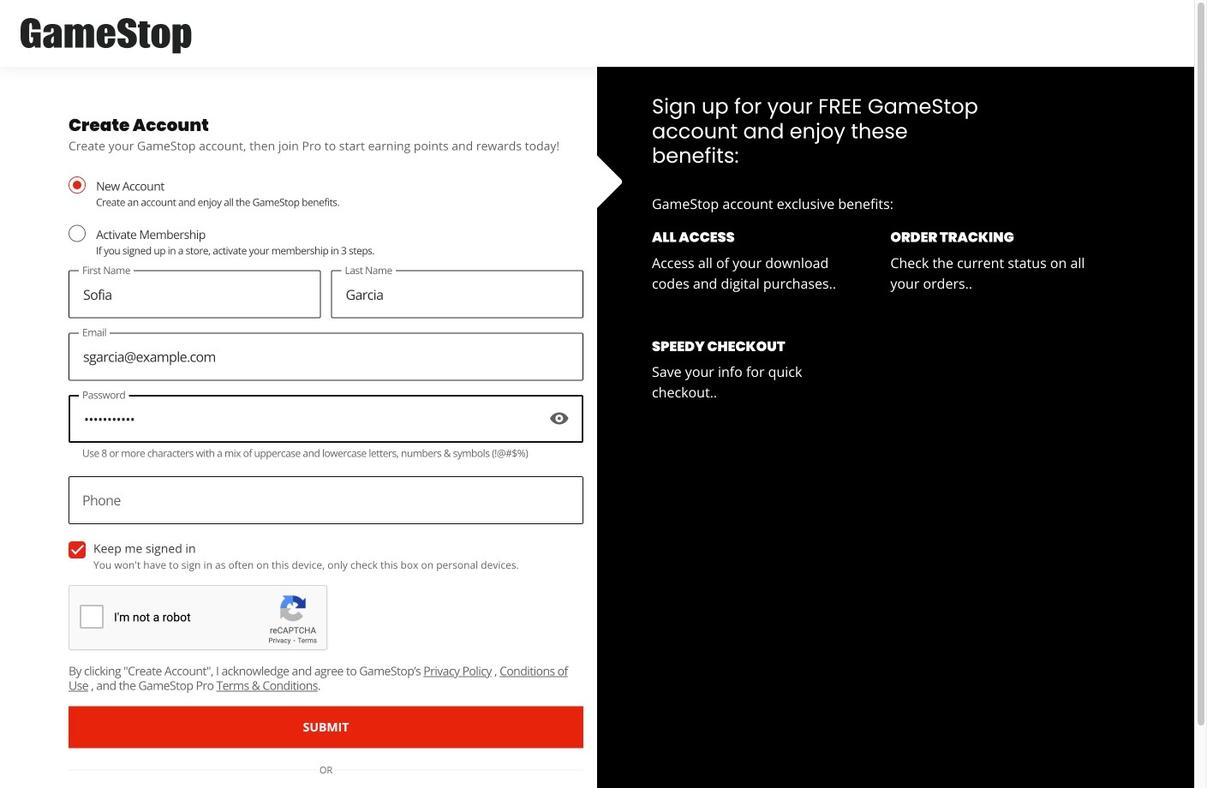 Task type: vqa. For each thing, say whether or not it's contained in the screenshot.
search field
no



Task type: locate. For each thing, give the bounding box(es) containing it.
None password field
[[69, 395, 584, 443]]

None text field
[[69, 476, 584, 524]]

None text field
[[69, 271, 321, 319], [331, 271, 584, 319], [69, 333, 584, 381], [69, 271, 321, 319], [331, 271, 584, 319], [69, 333, 584, 381]]

gamestop image
[[21, 15, 192, 57]]



